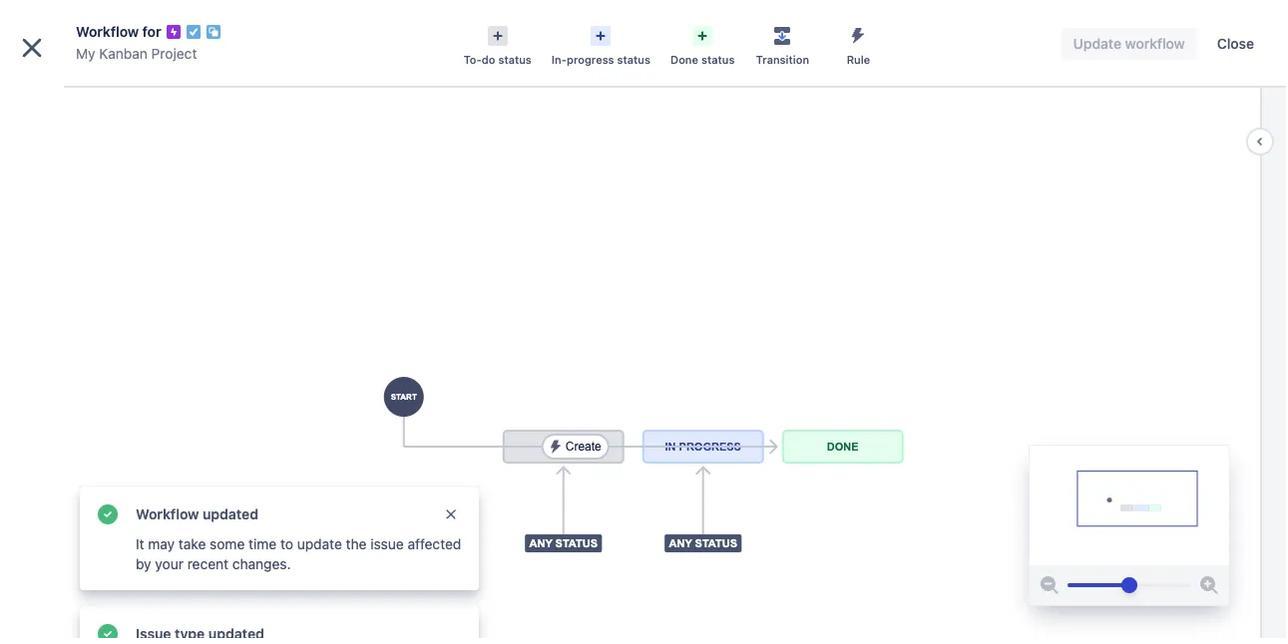 Task type: describe. For each thing, give the bounding box(es) containing it.
create button
[[727, 12, 795, 44]]

1 vertical spatial my
[[60, 87, 80, 104]]

learn
[[87, 595, 120, 610]]

affected
[[408, 536, 461, 553]]

add issue type
[[76, 484, 171, 501]]

update
[[297, 536, 342, 553]]

issue inside button
[[105, 484, 139, 501]]

to-do status
[[464, 53, 532, 66]]

zoom out image
[[1038, 574, 1062, 598]]

you're in a team-managed project
[[24, 568, 215, 583]]

workflow for workflow updated
[[136, 506, 199, 523]]

in-
[[552, 53, 567, 66]]

1 vertical spatial my kanban project
[[60, 87, 185, 104]]

1 group from the top
[[8, 366, 232, 419]]

progress
[[567, 53, 614, 66]]

do
[[482, 53, 495, 66]]

take
[[179, 536, 206, 553]]

status for in-progress status
[[617, 53, 651, 66]]

you're
[[24, 568, 60, 583]]

by
[[136, 556, 151, 573]]

done status
[[671, 53, 735, 66]]

status inside done status popup button
[[702, 53, 735, 66]]

for
[[142, 23, 161, 40]]

my inside my kanban project link
[[76, 45, 95, 62]]

learn more
[[87, 595, 152, 610]]

managed
[[120, 568, 172, 583]]

updated
[[203, 506, 258, 523]]

add
[[76, 484, 102, 501]]

in-progress status button
[[542, 20, 661, 68]]

your
[[155, 556, 184, 573]]

team-
[[86, 568, 120, 583]]

to-
[[464, 53, 482, 66]]

1 vertical spatial kanban
[[84, 87, 134, 104]]

in
[[63, 568, 73, 583]]

done
[[671, 53, 699, 66]]

workflow updated
[[136, 506, 258, 523]]

create banner
[[0, 0, 1286, 56]]

close button
[[1205, 28, 1266, 60]]

more
[[123, 595, 152, 610]]



Task type: vqa. For each thing, say whether or not it's contained in the screenshot.
the topmost :face_with_monocle: icon
no



Task type: locate. For each thing, give the bounding box(es) containing it.
0 vertical spatial issue
[[105, 484, 139, 501]]

close
[[1217, 35, 1254, 52]]

status right progress
[[617, 53, 651, 66]]

status
[[498, 53, 532, 66], [617, 53, 651, 66], [702, 53, 735, 66]]

issue right the
[[371, 536, 404, 553]]

project down the for
[[151, 45, 197, 62]]

status right do
[[498, 53, 532, 66]]

changes.
[[232, 556, 291, 573]]

2 status from the left
[[617, 53, 651, 66]]

0 vertical spatial project
[[151, 45, 197, 62]]

0 vertical spatial my
[[76, 45, 95, 62]]

type
[[142, 484, 171, 501]]

kanban down my kanban project link at the top of page
[[84, 87, 134, 104]]

Zoom level range field
[[1068, 566, 1192, 606]]

rule button
[[821, 20, 897, 68]]

project
[[151, 45, 197, 62], [137, 87, 185, 104]]

issue up success image
[[105, 484, 139, 501]]

workflow for workflow for
[[76, 23, 139, 40]]

jira software image
[[52, 16, 186, 40], [52, 16, 186, 40]]

you're in the workflow viewfinder, use the arrow keys to move it element
[[1030, 446, 1230, 566]]

success image
[[96, 623, 120, 639]]

dismiss image
[[443, 507, 459, 523]]

to
[[280, 536, 293, 553]]

1 horizontal spatial status
[[617, 53, 651, 66]]

transition button
[[745, 20, 821, 68]]

workflow
[[76, 23, 139, 40], [136, 506, 199, 523]]

status inside to-do status popup button
[[498, 53, 532, 66]]

1 status from the left
[[498, 53, 532, 66]]

transition
[[756, 53, 809, 66]]

project
[[176, 568, 215, 583]]

issue inside it may take some time to update the issue affected by your recent changes.
[[371, 536, 404, 553]]

time
[[249, 536, 277, 553]]

my kanban project down the for
[[76, 45, 197, 62]]

success image
[[96, 503, 120, 527]]

it
[[136, 536, 144, 553]]

0 horizontal spatial issue
[[105, 484, 139, 501]]

workflow up my kanban project link at the top of page
[[76, 23, 139, 40]]

learn more button
[[87, 595, 152, 611]]

rule
[[847, 53, 870, 66]]

3 status from the left
[[702, 53, 735, 66]]

2 group from the top
[[8, 419, 232, 473]]

1 vertical spatial workflow
[[136, 506, 199, 523]]

1 vertical spatial issue
[[371, 536, 404, 553]]

create
[[739, 19, 783, 36]]

kanban down workflow for
[[99, 45, 148, 62]]

project down my kanban project link at the top of page
[[137, 87, 185, 104]]

my kanban project link
[[76, 42, 197, 66]]

1 horizontal spatial issue
[[371, 536, 404, 553]]

Search field
[[907, 12, 1107, 44]]

status inside "in-progress status" popup button
[[617, 53, 651, 66]]

0 vertical spatial kanban
[[99, 45, 148, 62]]

some
[[210, 536, 245, 553]]

a
[[76, 568, 83, 583]]

recent
[[187, 556, 229, 573]]

add issue type button
[[8, 473, 232, 513]]

status right done
[[702, 53, 735, 66]]

0 horizontal spatial status
[[498, 53, 532, 66]]

my down my kanban project link at the top of page
[[60, 87, 80, 104]]

my
[[76, 45, 95, 62], [60, 87, 80, 104]]

group
[[8, 366, 232, 419], [8, 419, 232, 473]]

in-progress status
[[552, 53, 651, 66]]

done status button
[[661, 20, 745, 68]]

0 vertical spatial my kanban project
[[76, 45, 197, 62]]

workflow down type
[[136, 506, 199, 523]]

primary element
[[12, 0, 907, 56]]

the
[[346, 536, 367, 553]]

close workflow editor image
[[16, 32, 48, 64]]

1 vertical spatial project
[[137, 87, 185, 104]]

2 horizontal spatial status
[[702, 53, 735, 66]]

zoom in image
[[1198, 574, 1222, 598]]

workflow for
[[76, 23, 161, 40]]

add issue type group
[[8, 268, 232, 525]]

issue
[[105, 484, 139, 501], [371, 536, 404, 553]]

may
[[148, 536, 175, 553]]

it may take some time to update the issue affected by your recent changes.
[[136, 536, 461, 573]]

my kanban project
[[76, 45, 197, 62], [60, 87, 185, 104]]

my kanban project down my kanban project link at the top of page
[[60, 87, 185, 104]]

kanban
[[99, 45, 148, 62], [84, 87, 134, 104]]

status for to-do status
[[498, 53, 532, 66]]

to-do status button
[[454, 20, 542, 68]]

0 vertical spatial workflow
[[76, 23, 139, 40]]

my down workflow for
[[76, 45, 95, 62]]



